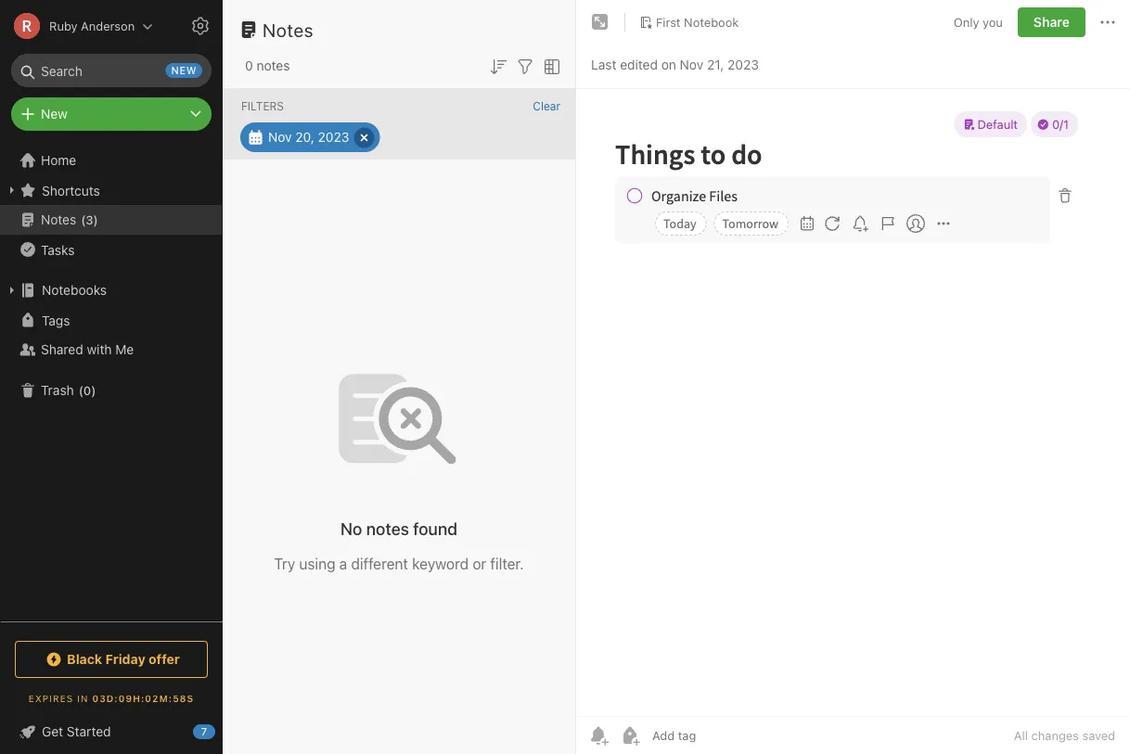 Task type: describe. For each thing, give the bounding box(es) containing it.
found
[[413, 519, 458, 539]]

first notebook button
[[633, 9, 746, 35]]

a
[[340, 555, 347, 573]]

Account field
[[0, 7, 153, 45]]

note list element
[[223, 0, 576, 755]]

share
[[1034, 14, 1070, 30]]

click to collapse image
[[216, 720, 230, 743]]

expand note image
[[589, 11, 612, 33]]

0 inside note list 'element'
[[245, 58, 253, 73]]

Note Editor text field
[[576, 89, 1131, 717]]

new
[[171, 65, 197, 77]]

more actions image
[[1097, 11, 1120, 33]]

different
[[351, 555, 408, 573]]

03d:09h:02m:58s
[[92, 693, 194, 704]]

only you
[[954, 15, 1003, 29]]

edited
[[620, 57, 658, 72]]

or
[[473, 555, 487, 573]]

clear
[[533, 99, 561, 112]]

black friday offer button
[[15, 641, 208, 679]]

notes for notes ( 3 )
[[41, 212, 76, 227]]

expires in 03d:09h:02m:58s
[[29, 693, 194, 704]]

shortcuts button
[[0, 175, 222, 205]]

nov 20, 2023 button
[[240, 123, 380, 152]]

notes for notes
[[263, 19, 314, 40]]

you
[[983, 15, 1003, 29]]

0 inside trash ( 0 )
[[83, 384, 91, 398]]

all
[[1015, 729, 1029, 743]]

keyword
[[412, 555, 469, 573]]

new search field
[[24, 54, 202, 87]]

notes for 0
[[257, 58, 290, 73]]

View options field
[[537, 54, 563, 78]]

anderson
[[81, 19, 135, 33]]

saved
[[1083, 729, 1116, 743]]

changes
[[1032, 729, 1080, 743]]

expires
[[29, 693, 74, 704]]

tree containing home
[[0, 146, 223, 621]]

filters
[[241, 99, 284, 112]]

settings image
[[189, 15, 212, 37]]

nov 20, 2023
[[268, 130, 349, 145]]

Add tag field
[[651, 728, 790, 744]]

Help and Learning task checklist field
[[0, 718, 223, 747]]

notebooks
[[42, 283, 107, 298]]

filter.
[[491, 555, 524, 573]]

no notes found
[[341, 519, 458, 539]]

ruby anderson
[[49, 19, 135, 33]]

Add filters field
[[514, 54, 537, 78]]

note window element
[[576, 0, 1131, 755]]

shortcuts
[[42, 183, 100, 198]]

tasks
[[41, 242, 75, 257]]

tasks button
[[0, 235, 222, 265]]

try using a different keyword or filter.
[[274, 555, 524, 573]]

try
[[274, 555, 295, 573]]

in
[[77, 693, 89, 704]]

trash
[[41, 383, 74, 398]]

2023 inside nov 20, 2023 button
[[318, 130, 349, 145]]

Sort options field
[[487, 54, 510, 78]]

3
[[86, 213, 93, 227]]



Task type: vqa. For each thing, say whether or not it's contained in the screenshot.
2023 within the Note Window ELEMENT
yes



Task type: locate. For each thing, give the bounding box(es) containing it.
More actions field
[[1097, 7, 1120, 37]]

offer
[[149, 652, 180, 667]]

nov inside note window element
[[680, 57, 704, 72]]

notes up 0 notes
[[263, 19, 314, 40]]

1 horizontal spatial notes
[[263, 19, 314, 40]]

1 vertical spatial notes
[[41, 212, 76, 227]]

tree
[[0, 146, 223, 621]]

first notebook
[[656, 15, 739, 29]]

0 vertical spatial 2023
[[728, 57, 759, 72]]

using
[[299, 555, 336, 573]]

2023 right 20,
[[318, 130, 349, 145]]

share button
[[1018, 7, 1086, 37]]

0 vertical spatial 0
[[245, 58, 253, 73]]

add filters image
[[514, 56, 537, 78]]

notebook
[[684, 15, 739, 29]]

1 vertical spatial notes
[[366, 519, 409, 539]]

1 vertical spatial 0
[[83, 384, 91, 398]]

no
[[341, 519, 362, 539]]

(
[[81, 213, 86, 227], [79, 384, 83, 398]]

shared
[[41, 342, 83, 357]]

add a reminder image
[[588, 725, 610, 747]]

7
[[201, 726, 207, 738]]

1 vertical spatial nov
[[268, 130, 292, 145]]

started
[[67, 725, 111, 740]]

1 horizontal spatial notes
[[366, 519, 409, 539]]

) down shortcuts button
[[93, 213, 98, 227]]

tags button
[[0, 305, 222, 335]]

expand notebooks image
[[5, 283, 19, 298]]

2023 inside note window element
[[728, 57, 759, 72]]

( inside trash ( 0 )
[[79, 384, 83, 398]]

me
[[115, 342, 134, 357]]

notes ( 3 )
[[41, 212, 98, 227]]

0
[[245, 58, 253, 73], [83, 384, 91, 398]]

only
[[954, 15, 980, 29]]

on
[[662, 57, 677, 72]]

0 horizontal spatial 2023
[[318, 130, 349, 145]]

) inside notes ( 3 )
[[93, 213, 98, 227]]

0 notes
[[245, 58, 290, 73]]

home
[[41, 153, 76, 168]]

( inside notes ( 3 )
[[81, 213, 86, 227]]

nov right on
[[680, 57, 704, 72]]

nov inside button
[[268, 130, 292, 145]]

1 vertical spatial )
[[91, 384, 96, 398]]

21,
[[707, 57, 724, 72]]

( for trash
[[79, 384, 83, 398]]

get
[[42, 725, 63, 740]]

1 horizontal spatial nov
[[680, 57, 704, 72]]

notes
[[257, 58, 290, 73], [366, 519, 409, 539]]

) for notes
[[93, 213, 98, 227]]

0 horizontal spatial notes
[[257, 58, 290, 73]]

nov
[[680, 57, 704, 72], [268, 130, 292, 145]]

) for trash
[[91, 384, 96, 398]]

home link
[[0, 146, 223, 175]]

0 vertical spatial (
[[81, 213, 86, 227]]

0 vertical spatial nov
[[680, 57, 704, 72]]

0 vertical spatial )
[[93, 213, 98, 227]]

friday
[[105, 652, 145, 667]]

( for notes
[[81, 213, 86, 227]]

( down shortcuts
[[81, 213, 86, 227]]

ruby
[[49, 19, 78, 33]]

notes up filters
[[257, 58, 290, 73]]

tags
[[42, 313, 70, 328]]

new
[[41, 106, 68, 122]]

0 horizontal spatial nov
[[268, 130, 292, 145]]

)
[[93, 213, 98, 227], [91, 384, 96, 398]]

( right trash
[[79, 384, 83, 398]]

0 horizontal spatial 0
[[83, 384, 91, 398]]

add tag image
[[619, 725, 641, 747]]

notes
[[263, 19, 314, 40], [41, 212, 76, 227]]

0 up filters
[[245, 58, 253, 73]]

shared with me link
[[0, 335, 222, 365]]

) inside trash ( 0 )
[[91, 384, 96, 398]]

2023
[[728, 57, 759, 72], [318, 130, 349, 145]]

first
[[656, 15, 681, 29]]

1 vertical spatial (
[[79, 384, 83, 398]]

Search text field
[[24, 54, 199, 87]]

all changes saved
[[1015, 729, 1116, 743]]

with
[[87, 342, 112, 357]]

1 horizontal spatial 2023
[[728, 57, 759, 72]]

) right trash
[[91, 384, 96, 398]]

0 horizontal spatial notes
[[41, 212, 76, 227]]

1 horizontal spatial 0
[[245, 58, 253, 73]]

notes up different
[[366, 519, 409, 539]]

black
[[67, 652, 102, 667]]

1 vertical spatial 2023
[[318, 130, 349, 145]]

get started
[[42, 725, 111, 740]]

black friday offer
[[67, 652, 180, 667]]

notebooks link
[[0, 276, 222, 305]]

0 vertical spatial notes
[[257, 58, 290, 73]]

shared with me
[[41, 342, 134, 357]]

nov left 20,
[[268, 130, 292, 145]]

20,
[[295, 130, 314, 145]]

2023 right 21,
[[728, 57, 759, 72]]

0 vertical spatial notes
[[263, 19, 314, 40]]

trash ( 0 )
[[41, 383, 96, 398]]

last edited on nov 21, 2023
[[591, 57, 759, 72]]

notes inside tree
[[41, 212, 76, 227]]

notes inside note list 'element'
[[263, 19, 314, 40]]

clear button
[[533, 99, 561, 112]]

notes up tasks
[[41, 212, 76, 227]]

last
[[591, 57, 617, 72]]

notes for no
[[366, 519, 409, 539]]

new button
[[11, 97, 212, 131]]

0 right trash
[[83, 384, 91, 398]]



